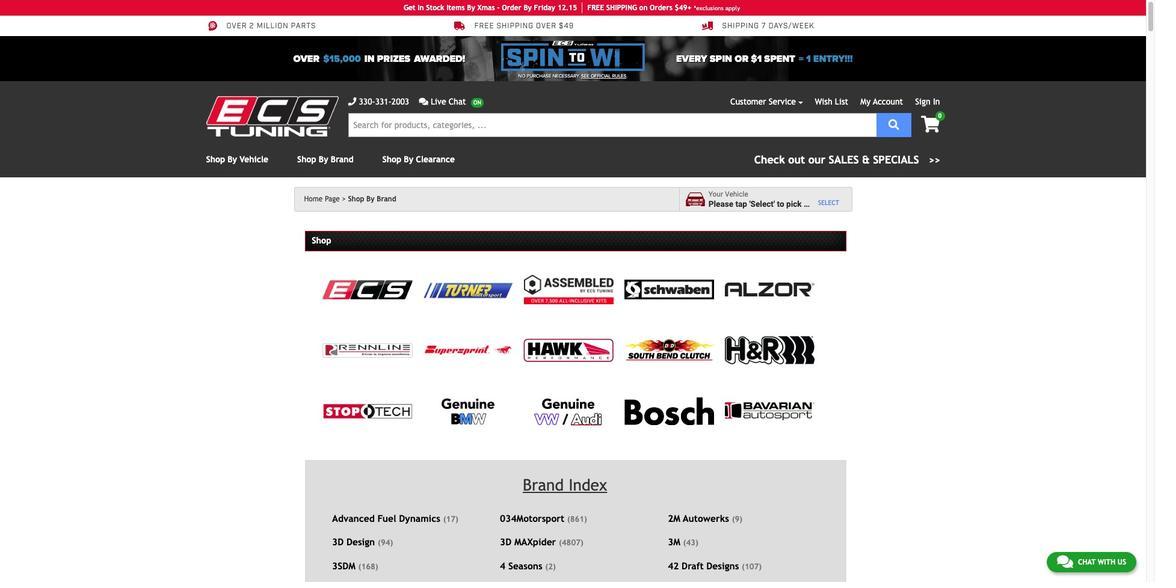 Task type: describe. For each thing, give the bounding box(es) containing it.
'select'
[[749, 199, 775, 209]]

1 vertical spatial shop by brand
[[348, 195, 396, 203]]

(168)
[[358, 562, 378, 571]]

$49
[[559, 22, 574, 31]]

see official rules link
[[581, 73, 627, 80]]

chat inside live chat link
[[449, 97, 466, 107]]

(861)
[[567, 515, 587, 524]]

ping
[[621, 4, 637, 12]]

*exclusions apply link
[[694, 3, 740, 12]]

ship
[[606, 4, 621, 12]]

live chat
[[431, 97, 466, 107]]

genuine%20volkswagen%20audi logo image
[[533, 397, 604, 426]]

=
[[799, 53, 804, 65]]

4
[[500, 561, 506, 571]]

in for sign
[[933, 97, 940, 107]]

by up the home page link
[[319, 155, 328, 164]]

sign in link
[[915, 97, 940, 107]]

by left xmas on the left of the page
[[467, 4, 475, 12]]

bosch logo image
[[624, 398, 714, 425]]

draft
[[682, 561, 704, 571]]

home page
[[304, 195, 340, 203]]

(107)
[[742, 562, 762, 571]]

brand index
[[523, 476, 607, 494]]

a
[[804, 199, 808, 209]]

live
[[431, 97, 446, 107]]

rules
[[612, 73, 627, 79]]

sales & specials
[[829, 153, 919, 166]]

prizes
[[377, 53, 410, 65]]

page
[[325, 195, 340, 203]]

1 vertical spatial brand
[[377, 195, 396, 203]]

Search text field
[[348, 113, 877, 137]]

my account
[[861, 97, 903, 107]]

customer
[[731, 97, 766, 107]]

330-331-2003 link
[[348, 96, 409, 108]]

3d for 3d maxpider
[[500, 537, 512, 548]]

in for get
[[418, 4, 424, 12]]

select
[[818, 199, 839, 206]]

by right order
[[524, 4, 532, 12]]

3d maxpider (4807)
[[500, 537, 584, 548]]

list
[[835, 97, 849, 107]]

phone image
[[348, 97, 357, 106]]

(9)
[[732, 515, 743, 524]]

by down ecs tuning image
[[228, 155, 237, 164]]

ecs logo image
[[323, 280, 413, 299]]

330-331-2003
[[359, 97, 409, 107]]

0 vertical spatial shop by brand
[[297, 155, 354, 164]]

sign in
[[915, 97, 940, 107]]

free
[[474, 22, 494, 31]]

us
[[1118, 558, 1126, 567]]

fuel
[[378, 513, 396, 524]]

shipping 7 days/week
[[722, 22, 815, 31]]

3m (43)
[[668, 537, 699, 548]]

wish list
[[815, 97, 849, 107]]

over
[[536, 22, 557, 31]]

maxpider
[[514, 537, 556, 548]]

to
[[777, 199, 784, 209]]

or
[[735, 53, 749, 65]]

wish
[[815, 97, 833, 107]]

3sdm (168)
[[332, 561, 378, 571]]

2
[[249, 22, 254, 31]]

42 draft designs (107)
[[668, 561, 762, 571]]

2m
[[668, 513, 681, 524]]

stock
[[426, 4, 444, 12]]

rennline logo image
[[323, 344, 413, 358]]

sales & specials link
[[754, 152, 940, 168]]

0 vertical spatial brand
[[331, 155, 354, 164]]

every
[[676, 53, 707, 65]]

free
[[587, 4, 604, 12]]

advanced
[[332, 513, 375, 524]]

designs
[[707, 561, 739, 571]]

south%20bend%20clutch logo image
[[624, 340, 714, 362]]

alzor logo image
[[725, 283, 815, 297]]

advanced fuel dynamics (17)
[[332, 513, 458, 524]]

supersprint logo image
[[423, 344, 513, 357]]

assembled%20by%20ecs logo image
[[524, 275, 614, 304]]

0 link
[[912, 111, 945, 134]]

over 2 million parts link
[[206, 20, 316, 31]]

shop by clearance link
[[382, 155, 455, 164]]

comments image for live
[[419, 97, 428, 106]]

in
[[364, 53, 375, 65]]

by left "clearance"
[[404, 155, 413, 164]]

my
[[861, 97, 871, 107]]

clearance
[[416, 155, 455, 164]]

parts
[[291, 22, 316, 31]]

account
[[873, 97, 903, 107]]

customer service
[[731, 97, 796, 107]]

wish list link
[[815, 97, 849, 107]]

$1
[[751, 53, 762, 65]]

select link
[[818, 199, 839, 207]]

2 vertical spatial brand
[[523, 476, 564, 494]]

0 horizontal spatial vehicle
[[240, 155, 268, 164]]



Task type: locate. For each thing, give the bounding box(es) containing it.
shop by vehicle link
[[206, 155, 268, 164]]

2m autowerks (9)
[[668, 513, 743, 524]]

vehicle up 'tap'
[[725, 190, 748, 199]]

sales
[[829, 153, 859, 166]]

index
[[569, 476, 607, 494]]

shop by brand right page at left top
[[348, 195, 396, 203]]

in right the get
[[418, 4, 424, 12]]

(4807)
[[559, 539, 584, 548]]

get
[[404, 4, 416, 12]]

3d for 3d design
[[332, 537, 344, 548]]

vehicle
[[240, 155, 268, 164], [725, 190, 748, 199]]

1 horizontal spatial brand
[[377, 195, 396, 203]]

1 vertical spatial chat
[[1078, 558, 1096, 567]]

0 vertical spatial in
[[418, 4, 424, 12]]

purchase
[[527, 73, 551, 79]]

autowerks
[[683, 513, 729, 524]]

million
[[257, 22, 289, 31]]

friday
[[534, 4, 555, 12]]

comments image left live
[[419, 97, 428, 106]]

ecs tuning 'spin to win' contest logo image
[[501, 41, 645, 71]]

chat with us link
[[1047, 552, 1137, 573]]

over for over 2 million parts
[[227, 22, 247, 31]]

over
[[227, 22, 247, 31], [293, 53, 320, 65]]

spent
[[764, 53, 795, 65]]

1 horizontal spatial 3d
[[500, 537, 512, 548]]

official
[[591, 73, 611, 79]]

shop by clearance
[[382, 155, 455, 164]]

hawk logo image
[[524, 339, 614, 362]]

shop for shop by vehicle link
[[206, 155, 225, 164]]

1 vertical spatial in
[[933, 97, 940, 107]]

no
[[519, 73, 526, 79]]

1 horizontal spatial comments image
[[1057, 555, 1073, 569]]

4 seasons (2)
[[500, 561, 556, 571]]

xmas
[[477, 4, 495, 12]]

(94)
[[378, 539, 393, 548]]

home page link
[[304, 195, 346, 203]]

on
[[639, 4, 648, 12]]

dynamics
[[399, 513, 440, 524]]

apply
[[726, 5, 740, 11]]

comments image for chat
[[1057, 555, 1073, 569]]

12.15
[[558, 4, 577, 12]]

1 vertical spatial comments image
[[1057, 555, 1073, 569]]

bavarian%20autosport logo image
[[725, 403, 815, 420]]

free ship ping on orders $49+ *exclusions apply
[[587, 4, 740, 12]]

0 horizontal spatial brand
[[331, 155, 354, 164]]

2 3d from the left
[[500, 537, 512, 548]]

0 horizontal spatial chat
[[449, 97, 466, 107]]

seasons
[[508, 561, 543, 571]]

(2)
[[545, 562, 556, 571]]

your
[[709, 190, 723, 199]]

comments image inside live chat link
[[419, 97, 428, 106]]

1 3d from the left
[[332, 537, 344, 548]]

your vehicle please tap 'select' to pick a vehicle
[[709, 190, 836, 209]]

with
[[1098, 558, 1116, 567]]

service
[[769, 97, 796, 107]]

brand up "034motorsport (861)"
[[523, 476, 564, 494]]

over left 2
[[227, 22, 247, 31]]

necessary.
[[553, 73, 580, 79]]

0 horizontal spatial comments image
[[419, 97, 428, 106]]

1 horizontal spatial over
[[293, 53, 320, 65]]

comments image
[[419, 97, 428, 106], [1057, 555, 1073, 569]]

over for over $15,000 in prizes
[[293, 53, 320, 65]]

*exclusions
[[694, 5, 724, 11]]

0 vertical spatial comments image
[[419, 97, 428, 106]]

schwaben logo image
[[624, 279, 714, 301]]

in right sign
[[933, 97, 940, 107]]

3d left design
[[332, 537, 344, 548]]

3m
[[668, 537, 681, 548]]

1 vertical spatial over
[[293, 53, 320, 65]]

turner%20motorsport logo image
[[423, 281, 513, 299]]

$49+
[[675, 4, 692, 12]]

-
[[497, 4, 500, 12]]

0 vertical spatial over
[[227, 22, 247, 31]]

1
[[806, 53, 811, 65]]

1 horizontal spatial in
[[933, 97, 940, 107]]

1 vertical spatial vehicle
[[725, 190, 748, 199]]

chat left with
[[1078, 558, 1096, 567]]

1 horizontal spatial chat
[[1078, 558, 1096, 567]]

vehicle down ecs tuning image
[[240, 155, 268, 164]]

days/week
[[769, 22, 815, 31]]

0 vertical spatial chat
[[449, 97, 466, 107]]

see
[[581, 73, 590, 79]]

order
[[502, 4, 522, 12]]

shop by brand link
[[297, 155, 354, 164]]

brand up page at left top
[[331, 155, 354, 164]]

h%26r logo image
[[725, 337, 815, 365]]

2 horizontal spatial brand
[[523, 476, 564, 494]]

free shipping over $49 link
[[454, 20, 574, 31]]

comments image inside chat with us link
[[1057, 555, 1073, 569]]

specials
[[873, 153, 919, 166]]

tap
[[736, 199, 747, 209]]

331-
[[375, 97, 392, 107]]

entry!!!
[[813, 53, 853, 65]]

orders
[[650, 4, 673, 12]]

pick
[[786, 199, 802, 209]]

genuine%20bmw logo image
[[440, 397, 496, 426]]

shipping
[[722, 22, 759, 31]]

ecs tuning image
[[206, 96, 338, 137]]

0 horizontal spatial 3d
[[332, 537, 344, 548]]

live chat link
[[419, 96, 484, 108]]

home
[[304, 195, 323, 203]]

items
[[447, 4, 465, 12]]

0 horizontal spatial in
[[418, 4, 424, 12]]

shop by brand
[[297, 155, 354, 164], [348, 195, 396, 203]]

no purchase necessary. see official rules .
[[519, 73, 628, 79]]

0 vertical spatial vehicle
[[240, 155, 268, 164]]

vehicle
[[810, 199, 836, 209]]

034motorsport (861)
[[500, 513, 587, 524]]

3d up the 4
[[500, 537, 512, 548]]

7
[[762, 22, 766, 31]]

search image
[[889, 119, 899, 130]]

by
[[467, 4, 475, 12], [524, 4, 532, 12], [228, 155, 237, 164], [319, 155, 328, 164], [404, 155, 413, 164], [367, 195, 375, 203]]

shop for shop by brand link
[[297, 155, 316, 164]]

2003
[[392, 97, 409, 107]]

get in stock items by xmas - order by friday 12.15
[[404, 4, 577, 12]]

shop
[[206, 155, 225, 164], [297, 155, 316, 164], [382, 155, 401, 164], [348, 195, 364, 203], [312, 236, 331, 246]]

shipping 7 days/week link
[[702, 20, 815, 31]]

shopping cart image
[[921, 116, 940, 133]]

my account link
[[861, 97, 903, 107]]

shipping
[[497, 22, 534, 31]]

330-
[[359, 97, 375, 107]]

design
[[347, 537, 375, 548]]

(17)
[[443, 515, 458, 524]]

1 horizontal spatial vehicle
[[725, 190, 748, 199]]

0
[[938, 113, 942, 119]]

shop for shop by clearance link
[[382, 155, 401, 164]]

over down parts at top
[[293, 53, 320, 65]]

by right page at left top
[[367, 195, 375, 203]]

$15,000
[[323, 53, 361, 65]]

comments image left chat with us
[[1057, 555, 1073, 569]]

(43)
[[683, 539, 699, 548]]

3d design (94)
[[332, 537, 393, 548]]

stoptech logo image
[[323, 404, 413, 419]]

brand down shop by clearance link
[[377, 195, 396, 203]]

brand
[[331, 155, 354, 164], [377, 195, 396, 203], [523, 476, 564, 494]]

3sdm
[[332, 561, 356, 571]]

0 horizontal spatial over
[[227, 22, 247, 31]]

over 2 million parts
[[227, 22, 316, 31]]

chat right live
[[449, 97, 466, 107]]

every spin or $1 spent = 1 entry!!!
[[676, 53, 853, 65]]

chat with us
[[1078, 558, 1126, 567]]

customer service button
[[731, 96, 803, 108]]

shop by brand up the home page link
[[297, 155, 354, 164]]

vehicle inside your vehicle please tap 'select' to pick a vehicle
[[725, 190, 748, 199]]

42
[[668, 561, 679, 571]]

chat inside chat with us link
[[1078, 558, 1096, 567]]



Task type: vqa. For each thing, say whether or not it's contained in the screenshot.
the technical
no



